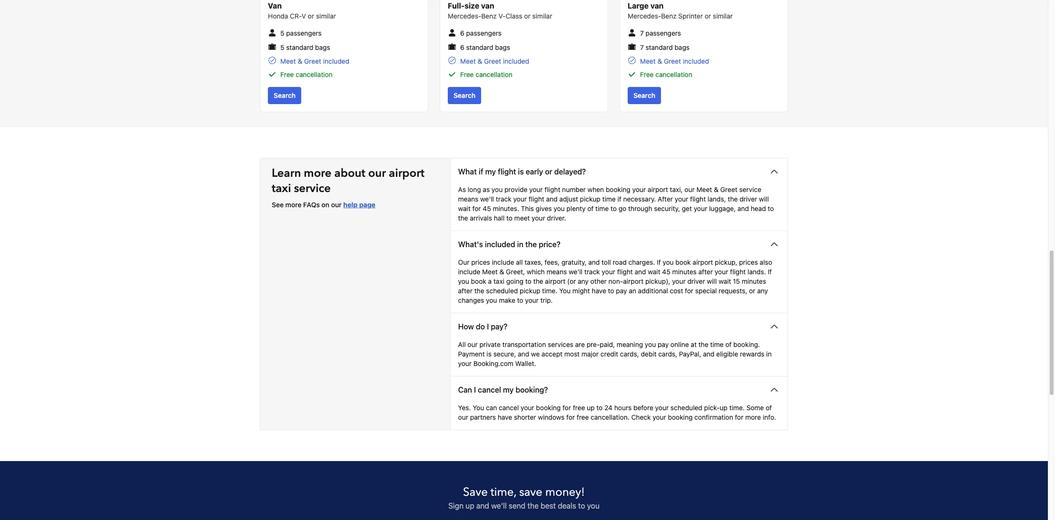 Task type: describe. For each thing, give the bounding box(es) containing it.
have inside yes. you can cancel your booking for free up to 24 hours before your scheduled pick-up time. some of our partners have shorter windows for free cancellation. check your booking confirmation for more info.
[[498, 414, 512, 422]]

1 vertical spatial free
[[577, 414, 589, 422]]

payment
[[458, 350, 485, 358]]

your inside all our private transportation services are pre-paid, meaning you pay online at the time of booking. payment is secure, and we accept most major credit cards, debit cards, paypal, and eligible rewards in your booking.com wallet.
[[458, 360, 472, 368]]

what's included in the price? element
[[450, 258, 788, 313]]

the up changes
[[474, 287, 484, 295]]

additional
[[638, 287, 668, 295]]

taxi inside our prices include all taxes, fees, gratuity, and toll road charges. if you book airport pickup, prices also include meet & greet, which means we'll track your flight and wait 45 minutes after your flight lands. if you book a taxi going to the airport (or any other non-airport pickup), your driver will wait 15 minutes after the scheduled pickup time. you might have to pay an additional cost for special requests, or any changes you make to your trip.
[[494, 277, 504, 286]]

arrivals
[[470, 214, 492, 222]]

van
[[268, 2, 282, 10]]

scheduled inside yes. you can cancel your booking for free up to 24 hours before your scheduled pick-up time. some of our partners have shorter windows for free cancellation. check your booking confirmation for more info.
[[671, 404, 702, 412]]

hall
[[494, 214, 505, 222]]

what if my flight is early or delayed? element
[[450, 185, 788, 231]]

all our private transportation services are pre-paid, meaning you pay online at the time of booking. payment is secure, and we accept most major credit cards, debit cards, paypal, and eligible rewards in your booking.com wallet.
[[458, 341, 772, 368]]

send
[[509, 502, 526, 511]]

save
[[463, 485, 488, 501]]

windows
[[538, 414, 565, 422]]

v
[[302, 12, 306, 20]]

pickup),
[[645, 277, 670, 286]]

your down taxi,
[[675, 195, 688, 203]]

taxi inside "learn more about our airport taxi service see more faqs on our help page"
[[272, 181, 291, 197]]

shorter
[[514, 414, 536, 422]]

before
[[633, 404, 653, 412]]

up inside save time, save money! sign up and we'll send the best deals to you
[[466, 502, 474, 511]]

to right make
[[517, 296, 523, 305]]

0 vertical spatial time
[[602, 195, 616, 203]]

my inside dropdown button
[[503, 386, 514, 395]]

and down transportation
[[518, 350, 529, 358]]

1 vertical spatial if
[[768, 268, 772, 276]]

also
[[760, 258, 772, 267]]

pre-
[[587, 341, 600, 349]]

search button for van
[[448, 87, 481, 104]]

driver.
[[547, 214, 566, 222]]

cancellation for cr-
[[296, 70, 333, 79]]

and up gives
[[546, 195, 558, 203]]

the up luggage, at right top
[[728, 195, 738, 203]]

the left "arrivals"
[[458, 214, 468, 222]]

check
[[631, 414, 651, 422]]

1 prices from the left
[[471, 258, 490, 267]]

most
[[564, 350, 580, 358]]

bags for van
[[495, 43, 510, 51]]

info.
[[763, 414, 776, 422]]

about
[[334, 166, 365, 181]]

6 for 6 passengers
[[460, 29, 464, 37]]

price?
[[539, 240, 560, 249]]

1 horizontal spatial up
[[587, 404, 595, 412]]

save time, save money! sign up and we'll send the best deals to you
[[448, 485, 600, 511]]

our right on
[[331, 201, 342, 209]]

charges.
[[628, 258, 655, 267]]

our inside all our private transportation services are pre-paid, meaning you pay online at the time of booking. payment is secure, and we accept most major credit cards, debit cards, paypal, and eligible rewards in your booking.com wallet.
[[468, 341, 478, 349]]

some
[[746, 404, 764, 412]]

how do i pay? button
[[450, 314, 788, 340]]

confirmation
[[694, 414, 733, 422]]

0 vertical spatial more
[[304, 166, 331, 181]]

large van mercedes-benz sprinter or similar
[[628, 2, 733, 20]]

pay?
[[491, 323, 507, 331]]

our prices include all taxes, fees, gratuity, and toll road charges. if you book airport pickup, prices also include meet & greet, which means we'll track your flight and wait 45 minutes after your flight lands. if you book a taxi going to the airport (or any other non-airport pickup), your driver will wait 15 minutes after the scheduled pickup time. you might have to pay an additional cost for special requests, or any changes you make to your trip.
[[458, 258, 772, 305]]

to left go
[[611, 205, 617, 213]]

bags for mercedes-
[[675, 43, 690, 51]]

benz inside large van mercedes-benz sprinter or similar
[[661, 12, 677, 20]]

1 horizontal spatial include
[[492, 258, 514, 267]]

5 for 5 passengers
[[280, 29, 284, 37]]

in inside dropdown button
[[517, 240, 523, 249]]

time. inside our prices include all taxes, fees, gratuity, and toll road charges. if you book airport pickup, prices also include meet & greet, which means we'll track your flight and wait 45 minutes after your flight lands. if you book a taxi going to the airport (or any other non-airport pickup), your driver will wait 15 minutes after the scheduled pickup time. you might have to pay an additional cost for special requests, or any changes you make to your trip.
[[542, 287, 557, 295]]

1 horizontal spatial book
[[676, 258, 691, 267]]

you right as
[[492, 186, 503, 194]]

cancellation for van
[[476, 70, 512, 79]]

your left trip.
[[525, 296, 539, 305]]

van honda cr-v or similar
[[268, 2, 336, 20]]

full-
[[448, 2, 465, 10]]

5 passengers
[[280, 29, 322, 37]]

meet & greet included for mercedes-
[[640, 57, 709, 65]]

make
[[499, 296, 515, 305]]

cancel inside yes. you can cancel your booking for free up to 24 hours before your scheduled pick-up time. some of our partners have shorter windows for free cancellation. check your booking confirmation for more info.
[[499, 404, 519, 412]]

7 passengers
[[640, 29, 681, 37]]

0 horizontal spatial if
[[657, 258, 661, 267]]

meet & greet included for van
[[460, 57, 529, 65]]

and down charges.
[[635, 268, 646, 276]]

your down provide
[[513, 195, 527, 203]]

mercedes- inside full-size van mercedes-benz v-class or similar
[[448, 12, 481, 20]]

full-size van mercedes-benz v-class or similar
[[448, 2, 552, 20]]

1 vertical spatial book
[[471, 277, 486, 286]]

to down non-
[[608, 287, 614, 295]]

can i cancel my booking? button
[[450, 377, 788, 404]]

0 horizontal spatial include
[[458, 268, 480, 276]]

airport inside as long as you provide your flight number when booking your airport taxi, our meet & greet service means we'll track your flight and adjust pickup time if necessary. after your flight lands, the driver will wait for 45 minutes. this gives you plenty of time to go through security, get your luggage, and head to the arrivals hall to meet your driver.
[[648, 186, 668, 194]]

45 inside our prices include all taxes, fees, gratuity, and toll road charges. if you book airport pickup, prices also include meet & greet, which means we'll track your flight and wait 45 minutes after your flight lands. if you book a taxi going to the airport (or any other non-airport pickup), your driver will wait 15 minutes after the scheduled pickup time. you might have to pay an additional cost for special requests, or any changes you make to your trip.
[[662, 268, 670, 276]]

faqs
[[303, 201, 320, 209]]

flight up 15
[[730, 268, 746, 276]]

you up pickup),
[[663, 258, 674, 267]]

your down pickup,
[[715, 268, 728, 276]]

wait inside as long as you provide your flight number when booking your airport taxi, our meet & greet service means we'll track your flight and adjust pickup time if necessary. after your flight lands, the driver will wait for 45 minutes. this gives you plenty of time to go through security, get your luggage, and head to the arrivals hall to meet your driver.
[[458, 205, 471, 213]]

to inside save time, save money! sign up and we'll send the best deals to you
[[578, 502, 585, 511]]

on
[[322, 201, 329, 209]]

greet,
[[506, 268, 525, 276]]

of inside yes. you can cancel your booking for free up to 24 hours before your scheduled pick-up time. some of our partners have shorter windows for free cancellation. check your booking confirmation for more info.
[[766, 404, 772, 412]]

minutes.
[[493, 205, 519, 213]]

you left make
[[486, 296, 497, 305]]

as
[[458, 186, 466, 194]]

time. inside yes. you can cancel your booking for free up to 24 hours before your scheduled pick-up time. some of our partners have shorter windows for free cancellation. check your booking confirmation for more info.
[[729, 404, 745, 412]]

similar inside full-size van mercedes-benz v-class or similar
[[532, 12, 552, 20]]

service inside "learn more about our airport taxi service see more faqs on our help page"
[[294, 181, 331, 197]]

you inside all our private transportation services are pre-paid, meaning you pay online at the time of booking. payment is secure, and we accept most major credit cards, debit cards, paypal, and eligible rewards in your booking.com wallet.
[[645, 341, 656, 349]]

the inside all our private transportation services are pre-paid, meaning you pay online at the time of booking. payment is secure, and we accept most major credit cards, debit cards, paypal, and eligible rewards in your booking.com wallet.
[[699, 341, 708, 349]]

meet for mercedes-
[[640, 57, 656, 65]]

number
[[562, 186, 586, 194]]

secure,
[[493, 350, 516, 358]]

our right "about"
[[368, 166, 386, 181]]

cr-
[[290, 12, 302, 20]]

save
[[519, 485, 542, 501]]

eligible
[[716, 350, 738, 358]]

1 horizontal spatial any
[[757, 287, 768, 295]]

flight up get
[[690, 195, 706, 203]]

1 vertical spatial after
[[458, 287, 473, 295]]

0 vertical spatial free
[[573, 404, 585, 412]]

driver inside as long as you provide your flight number when booking your airport taxi, our meet & greet service means we'll track your flight and adjust pickup time if necessary. after your flight lands, the driver will wait for 45 minutes. this gives you plenty of time to go through security, get your luggage, and head to the arrivals hall to meet your driver.
[[740, 195, 757, 203]]

1 vertical spatial more
[[285, 201, 301, 209]]

meet & greet included for cr-
[[280, 57, 349, 65]]

special
[[695, 287, 717, 295]]

our inside yes. you can cancel your booking for free up to 24 hours before your scheduled pick-up time. some of our partners have shorter windows for free cancellation. check your booking confirmation for more info.
[[458, 414, 468, 422]]

your down "early" at the top
[[529, 186, 543, 194]]

for right windows
[[566, 414, 575, 422]]

rewards
[[740, 350, 764, 358]]

2 horizontal spatial wait
[[719, 277, 731, 286]]

delayed?
[[554, 168, 586, 176]]

of inside all our private transportation services are pre-paid, meaning you pay online at the time of booking. payment is secure, and we accept most major credit cards, debit cards, paypal, and eligible rewards in your booking.com wallet.
[[725, 341, 732, 349]]

of inside as long as you provide your flight number when booking your airport taxi, our meet & greet service means we'll track your flight and adjust pickup time if necessary. after your flight lands, the driver will wait for 45 minutes. this gives you plenty of time to go through security, get your luggage, and head to the arrivals hall to meet your driver.
[[587, 205, 594, 213]]

driver inside our prices include all taxes, fees, gratuity, and toll road charges. if you book airport pickup, prices also include meet & greet, which means we'll track your flight and wait 45 minutes after your flight lands. if you book a taxi going to the airport (or any other non-airport pickup), your driver will wait 15 minutes after the scheduled pickup time. you might have to pay an additional cost for special requests, or any changes you make to your trip.
[[687, 277, 705, 286]]

changes
[[458, 296, 484, 305]]

& inside as long as you provide your flight number when booking your airport taxi, our meet & greet service means we'll track your flight and adjust pickup time if necessary. after your flight lands, the driver will wait for 45 minutes. this gives you plenty of time to go through security, get your luggage, and head to the arrivals hall to meet your driver.
[[714, 186, 719, 194]]

meaning
[[617, 341, 643, 349]]

more inside yes. you can cancel your booking for free up to 24 hours before your scheduled pick-up time. some of our partners have shorter windows for free cancellation. check your booking confirmation for more info.
[[745, 414, 761, 422]]

2 horizontal spatial booking
[[668, 414, 693, 422]]

trip.
[[540, 296, 553, 305]]

will inside as long as you provide your flight number when booking your airport taxi, our meet & greet service means we'll track your flight and adjust pickup time if necessary. after your flight lands, the driver will wait for 45 minutes. this gives you plenty of time to go through security, get your luggage, and head to the arrivals hall to meet your driver.
[[759, 195, 769, 203]]

class
[[506, 12, 522, 20]]

at
[[691, 341, 697, 349]]

greet for van
[[484, 57, 501, 65]]

necessary.
[[623, 195, 656, 203]]

scheduled inside our prices include all taxes, fees, gratuity, and toll road charges. if you book airport pickup, prices also include meet & greet, which means we'll track your flight and wait 45 minutes after your flight lands. if you book a taxi going to the airport (or any other non-airport pickup), your driver will wait 15 minutes after the scheduled pickup time. you might have to pay an additional cost for special requests, or any changes you make to your trip.
[[486, 287, 518, 295]]

booking?
[[516, 386, 548, 395]]

0 vertical spatial any
[[578, 277, 589, 286]]

pickup inside as long as you provide your flight number when booking your airport taxi, our meet & greet service means we'll track your flight and adjust pickup time if necessary. after your flight lands, the driver will wait for 45 minutes. this gives you plenty of time to go through security, get your luggage, and head to the arrivals hall to meet your driver.
[[580, 195, 601, 203]]

1 horizontal spatial minutes
[[742, 277, 766, 286]]

and left 'toll'
[[588, 258, 600, 267]]

lands,
[[708, 195, 726, 203]]

& for cr-
[[298, 57, 302, 65]]

if inside dropdown button
[[479, 168, 483, 176]]

major
[[581, 350, 599, 358]]

partners
[[470, 414, 496, 422]]

sprinter
[[678, 12, 703, 20]]

for up windows
[[563, 404, 571, 412]]

cancellation.
[[591, 414, 630, 422]]

get
[[682, 205, 692, 213]]

1 vertical spatial booking
[[536, 404, 561, 412]]

we'll inside save time, save money! sign up and we'll send the best deals to you
[[491, 502, 507, 511]]

pickup inside our prices include all taxes, fees, gratuity, and toll road charges. if you book airport pickup, prices also include meet & greet, which means we'll track your flight and wait 45 minutes after your flight lands. if you book a taxi going to the airport (or any other non-airport pickup), your driver will wait 15 minutes after the scheduled pickup time. you might have to pay an additional cost for special requests, or any changes you make to your trip.
[[520, 287, 540, 295]]

2 cards, from the left
[[658, 350, 677, 358]]

what's included in the price? button
[[450, 231, 788, 258]]

through
[[628, 205, 652, 213]]

track inside as long as you provide your flight number when booking your airport taxi, our meet & greet service means we'll track your flight and adjust pickup time if necessary. after your flight lands, the driver will wait for 45 minutes. this gives you plenty of time to go through security, get your luggage, and head to the arrivals hall to meet your driver.
[[496, 195, 511, 203]]

security,
[[654, 205, 680, 213]]

pay inside all our private transportation services are pre-paid, meaning you pay online at the time of booking. payment is secure, and we accept most major credit cards, debit cards, paypal, and eligible rewards in your booking.com wallet.
[[658, 341, 669, 349]]

what
[[458, 168, 477, 176]]

your down gives
[[532, 214, 545, 222]]

and left head
[[738, 205, 749, 213]]

service inside as long as you provide your flight number when booking your airport taxi, our meet & greet service means we'll track your flight and adjust pickup time if necessary. after your flight lands, the driver will wait for 45 minutes. this gives you plenty of time to go through security, get your luggage, and head to the arrivals hall to meet your driver.
[[739, 186, 761, 194]]

search button for cr-
[[268, 87, 301, 104]]

you down our
[[458, 277, 469, 286]]

flight up gives
[[529, 195, 544, 203]]

what's included in the price?
[[458, 240, 560, 249]]

or inside our prices include all taxes, fees, gratuity, and toll road charges. if you book airport pickup, prices also include meet & greet, which means we'll track your flight and wait 45 minutes after your flight lands. if you book a taxi going to the airport (or any other non-airport pickup), your driver will wait 15 minutes after the scheduled pickup time. you might have to pay an additional cost for special requests, or any changes you make to your trip.
[[749, 287, 755, 295]]

you inside save time, save money! sign up and we'll send the best deals to you
[[587, 502, 600, 511]]

means inside as long as you provide your flight number when booking your airport taxi, our meet & greet service means we'll track your flight and adjust pickup time if necessary. after your flight lands, the driver will wait for 45 minutes. this gives you plenty of time to go through security, get your luggage, and head to the arrivals hall to meet your driver.
[[458, 195, 478, 203]]

& inside our prices include all taxes, fees, gratuity, and toll road charges. if you book airport pickup, prices also include meet & greet, which means we'll track your flight and wait 45 minutes after your flight lands. if you book a taxi going to the airport (or any other non-airport pickup), your driver will wait 15 minutes after the scheduled pickup time. you might have to pay an additional cost for special requests, or any changes you make to your trip.
[[500, 268, 504, 276]]

my inside dropdown button
[[485, 168, 496, 176]]

free for van
[[460, 70, 474, 79]]

help
[[343, 201, 358, 209]]

learn
[[272, 166, 301, 181]]

as
[[483, 186, 490, 194]]

or inside van honda cr-v or similar
[[308, 12, 314, 20]]

& for mercedes-
[[657, 57, 662, 65]]

your down 'toll'
[[602, 268, 615, 276]]

you inside our prices include all taxes, fees, gratuity, and toll road charges. if you book airport pickup, prices also include meet & greet, which means we'll track your flight and wait 45 minutes after your flight lands. if you book a taxi going to the airport (or any other non-airport pickup), your driver will wait 15 minutes after the scheduled pickup time. you might have to pay an additional cost for special requests, or any changes you make to your trip.
[[559, 287, 571, 295]]

1 cards, from the left
[[620, 350, 639, 358]]

or inside dropdown button
[[545, 168, 552, 176]]

do
[[476, 323, 485, 331]]

the inside dropdown button
[[525, 240, 537, 249]]

adjust
[[559, 195, 578, 203]]

standard for cr-
[[286, 43, 313, 51]]

similar inside van honda cr-v or similar
[[316, 12, 336, 20]]

which
[[527, 268, 545, 276]]

paypal,
[[679, 350, 701, 358]]

1 vertical spatial wait
[[648, 268, 660, 276]]

1 horizontal spatial after
[[698, 268, 713, 276]]

meet inside as long as you provide your flight number when booking your airport taxi, our meet & greet service means we'll track your flight and adjust pickup time if necessary. after your flight lands, the driver will wait for 45 minutes. this gives you plenty of time to go through security, get your luggage, and head to the arrivals hall to meet your driver.
[[697, 186, 712, 194]]

free cancellation for cr-
[[280, 70, 333, 79]]

an
[[629, 287, 636, 295]]

passengers for cr-
[[286, 29, 322, 37]]

are
[[575, 341, 585, 349]]

provide
[[504, 186, 527, 194]]

taxes,
[[525, 258, 543, 267]]

can i cancel my booking?
[[458, 386, 548, 395]]

honda
[[268, 12, 288, 20]]



Task type: vqa. For each thing, say whether or not it's contained in the screenshot.


Task type: locate. For each thing, give the bounding box(es) containing it.
taxi,
[[670, 186, 683, 194]]

1 vertical spatial of
[[725, 341, 732, 349]]

1 bags from the left
[[315, 43, 330, 51]]

free down 5 standard bags
[[280, 70, 294, 79]]

0 vertical spatial my
[[485, 168, 496, 176]]

included down 5 standard bags
[[323, 57, 349, 65]]

to
[[611, 205, 617, 213], [768, 205, 774, 213], [506, 214, 513, 222], [525, 277, 531, 286], [608, 287, 614, 295], [517, 296, 523, 305], [596, 404, 603, 412], [578, 502, 585, 511]]

time.
[[542, 287, 557, 295], [729, 404, 745, 412]]

your up necessary.
[[632, 186, 646, 194]]

pickup,
[[715, 258, 737, 267]]

benz inside full-size van mercedes-benz v-class or similar
[[481, 12, 497, 20]]

paid,
[[600, 341, 615, 349]]

all
[[516, 258, 523, 267]]

3 passengers from the left
[[646, 29, 681, 37]]

0 horizontal spatial similar
[[316, 12, 336, 20]]

1 horizontal spatial is
[[518, 168, 524, 176]]

free left 24 at the right bottom of page
[[573, 404, 585, 412]]

to down which on the bottom of page
[[525, 277, 531, 286]]

time. up trip.
[[542, 287, 557, 295]]

we'll inside as long as you provide your flight number when booking your airport taxi, our meet & greet service means we'll track your flight and adjust pickup time if necessary. after your flight lands, the driver will wait for 45 minutes. this gives you plenty of time to go through security, get your luggage, and head to the arrivals hall to meet your driver.
[[480, 195, 494, 203]]

1 horizontal spatial wait
[[648, 268, 660, 276]]

track inside our prices include all taxes, fees, gratuity, and toll road charges. if you book airport pickup, prices also include meet & greet, which means we'll track your flight and wait 45 minutes after your flight lands. if you book a taxi going to the airport (or any other non-airport pickup), your driver will wait 15 minutes after the scheduled pickup time. you might have to pay an additional cost for special requests, or any changes you make to your trip.
[[584, 268, 600, 276]]

you inside yes. you can cancel your booking for free up to 24 hours before your scheduled pick-up time. some of our partners have shorter windows for free cancellation. check your booking confirmation for more info.
[[473, 404, 484, 412]]

wait
[[458, 205, 471, 213], [648, 268, 660, 276], [719, 277, 731, 286]]

to right head
[[768, 205, 774, 213]]

0 vertical spatial have
[[592, 287, 606, 295]]

1 vertical spatial 7
[[640, 43, 644, 51]]

i inside the how do i pay? dropdown button
[[487, 323, 489, 331]]

1 vertical spatial 5
[[280, 43, 284, 51]]

0 horizontal spatial means
[[458, 195, 478, 203]]

1 search from the left
[[274, 91, 296, 99]]

any
[[578, 277, 589, 286], [757, 287, 768, 295]]

2 horizontal spatial free cancellation
[[640, 70, 692, 79]]

0 horizontal spatial in
[[517, 240, 523, 249]]

hours
[[614, 404, 632, 412]]

meet up lands,
[[697, 186, 712, 194]]

is inside all our private transportation services are pre-paid, meaning you pay online at the time of booking. payment is secure, and we accept most major credit cards, debit cards, paypal, and eligible rewards in your booking.com wallet.
[[487, 350, 492, 358]]

included for mercedes-
[[683, 57, 709, 65]]

0 horizontal spatial service
[[294, 181, 331, 197]]

0 horizontal spatial driver
[[687, 277, 705, 286]]

will
[[759, 195, 769, 203], [707, 277, 717, 286]]

1 vertical spatial scheduled
[[671, 404, 702, 412]]

can
[[458, 386, 472, 395]]

2 passengers from the left
[[466, 29, 502, 37]]

up right sign
[[466, 502, 474, 511]]

1 horizontal spatial cancellation
[[476, 70, 512, 79]]

head
[[751, 205, 766, 213]]

sign
[[448, 502, 464, 511]]

0 vertical spatial scheduled
[[486, 287, 518, 295]]

is inside dropdown button
[[518, 168, 524, 176]]

the down which on the bottom of page
[[533, 277, 543, 286]]

0 horizontal spatial wait
[[458, 205, 471, 213]]

0 vertical spatial if
[[479, 168, 483, 176]]

standard down 7 passengers
[[646, 43, 673, 51]]

airport inside "learn more about our airport taxi service see more faqs on our help page"
[[389, 166, 424, 181]]

bags down 7 passengers
[[675, 43, 690, 51]]

what if my flight is early or delayed? button
[[450, 158, 788, 185]]

or right "sprinter"
[[705, 12, 711, 20]]

3 meet & greet included from the left
[[640, 57, 709, 65]]

might
[[572, 287, 590, 295]]

3 search button from the left
[[628, 87, 661, 104]]

included down 7 standard bags
[[683, 57, 709, 65]]

i inside the can i cancel my booking? dropdown button
[[474, 386, 476, 395]]

free down 7 standard bags
[[640, 70, 654, 79]]

1 vertical spatial we'll
[[569, 268, 583, 276]]

similar right class
[[532, 12, 552, 20]]

benz up 7 passengers
[[661, 12, 677, 20]]

2 horizontal spatial standard
[[646, 43, 673, 51]]

or inside full-size van mercedes-benz v-class or similar
[[524, 12, 530, 20]]

1 vertical spatial 6
[[460, 43, 464, 51]]

flight up adjust
[[545, 186, 560, 194]]

free for mercedes-
[[640, 70, 654, 79]]

van
[[481, 2, 494, 10], [651, 2, 664, 10]]

0 horizontal spatial bags
[[315, 43, 330, 51]]

2 standard from the left
[[466, 43, 493, 51]]

can
[[486, 404, 497, 412]]

3 bags from the left
[[675, 43, 690, 51]]

service up head
[[739, 186, 761, 194]]

the inside save time, save money! sign up and we'll send the best deals to you
[[528, 502, 539, 511]]

0 horizontal spatial search
[[274, 91, 296, 99]]

book
[[676, 258, 691, 267], [471, 277, 486, 286]]

or inside large van mercedes-benz sprinter or similar
[[705, 12, 711, 20]]

our
[[368, 166, 386, 181], [685, 186, 695, 194], [331, 201, 342, 209], [468, 341, 478, 349], [458, 414, 468, 422]]

1 vertical spatial any
[[757, 287, 768, 295]]

cancellation for mercedes-
[[655, 70, 692, 79]]

means inside our prices include all taxes, fees, gratuity, and toll road charges. if you book airport pickup, prices also include meet & greet, which means we'll track your flight and wait 45 minutes after your flight lands. if you book a taxi going to the airport (or any other non-airport pickup), your driver will wait 15 minutes after the scheduled pickup time. you might have to pay an additional cost for special requests, or any changes you make to your trip.
[[547, 268, 567, 276]]

2 5 from the top
[[280, 43, 284, 51]]

0 horizontal spatial scheduled
[[486, 287, 518, 295]]

1 vertical spatial pickup
[[520, 287, 540, 295]]

1 vertical spatial driver
[[687, 277, 705, 286]]

1 vertical spatial means
[[547, 268, 567, 276]]

standard for van
[[466, 43, 493, 51]]

1 vertical spatial is
[[487, 350, 492, 358]]

the up taxes,
[[525, 240, 537, 249]]

see
[[272, 201, 284, 209]]

6 for 6 standard bags
[[460, 43, 464, 51]]

2 6 from the top
[[460, 43, 464, 51]]

1 vertical spatial pay
[[658, 341, 669, 349]]

size
[[465, 2, 479, 10]]

2 free from the left
[[460, 70, 474, 79]]

2 search from the left
[[454, 91, 475, 99]]

flight inside dropdown button
[[498, 168, 516, 176]]

1 passengers from the left
[[286, 29, 322, 37]]

1 horizontal spatial more
[[304, 166, 331, 181]]

& for van
[[478, 57, 482, 65]]

1 meet & greet included from the left
[[280, 57, 349, 65]]

meet & greet included down 7 standard bags
[[640, 57, 709, 65]]

van right large
[[651, 2, 664, 10]]

our right taxi,
[[685, 186, 695, 194]]

deals
[[558, 502, 576, 511]]

how do i pay? element
[[450, 340, 788, 376]]

more down some
[[745, 414, 761, 422]]

have inside our prices include all taxes, fees, gratuity, and toll road charges. if you book airport pickup, prices also include meet & greet, which means we'll track your flight and wait 45 minutes after your flight lands. if you book a taxi going to the airport (or any other non-airport pickup), your driver will wait 15 minutes after the scheduled pickup time. you might have to pay an additional cost for special requests, or any changes you make to your trip.
[[592, 287, 606, 295]]

include down our
[[458, 268, 480, 276]]

5 for 5 standard bags
[[280, 43, 284, 51]]

1 horizontal spatial will
[[759, 195, 769, 203]]

search for cr-
[[274, 91, 296, 99]]

flight up provide
[[498, 168, 516, 176]]

pickup down going
[[520, 287, 540, 295]]

2 prices from the left
[[739, 258, 758, 267]]

cancellation down 7 standard bags
[[655, 70, 692, 79]]

can i cancel my booking? element
[[450, 404, 788, 430]]

scheduled up make
[[486, 287, 518, 295]]

search for mercedes-
[[633, 91, 655, 99]]

1 horizontal spatial my
[[503, 386, 514, 395]]

online
[[671, 341, 689, 349]]

benz
[[481, 12, 497, 20], [661, 12, 677, 20]]

1 vertical spatial include
[[458, 268, 480, 276]]

0 horizontal spatial meet & greet included
[[280, 57, 349, 65]]

is down private
[[487, 350, 492, 358]]

1 horizontal spatial search
[[454, 91, 475, 99]]

for inside as long as you provide your flight number when booking your airport taxi, our meet & greet service means we'll track your flight and adjust pickup time if necessary. after your flight lands, the driver will wait for 45 minutes. this gives you plenty of time to go through security, get your luggage, and head to the arrivals hall to meet your driver.
[[472, 205, 481, 213]]

1 cancellation from the left
[[296, 70, 333, 79]]

cost
[[670, 287, 683, 295]]

2 horizontal spatial search button
[[628, 87, 661, 104]]

0 horizontal spatial cards,
[[620, 350, 639, 358]]

track up 'minutes.'
[[496, 195, 511, 203]]

2 horizontal spatial similar
[[713, 12, 733, 20]]

your right get
[[694, 205, 707, 213]]

all
[[458, 341, 466, 349]]

to left 24 at the right bottom of page
[[596, 404, 603, 412]]

money!
[[545, 485, 585, 501]]

2 meet & greet included from the left
[[460, 57, 529, 65]]

1 7 from the top
[[640, 29, 644, 37]]

greet for cr-
[[304, 57, 321, 65]]

we'll down the time,
[[491, 502, 507, 511]]

2 search button from the left
[[448, 87, 481, 104]]

debit
[[641, 350, 657, 358]]

0 horizontal spatial 45
[[483, 205, 491, 213]]

your up shorter
[[521, 404, 534, 412]]

0 horizontal spatial up
[[466, 502, 474, 511]]

0 vertical spatial cancel
[[478, 386, 501, 395]]

more
[[304, 166, 331, 181], [285, 201, 301, 209], [745, 414, 761, 422]]

after up special
[[698, 268, 713, 276]]

yes.
[[458, 404, 471, 412]]

0 vertical spatial 45
[[483, 205, 491, 213]]

2 similar from the left
[[532, 12, 552, 20]]

my
[[485, 168, 496, 176], [503, 386, 514, 395]]

and inside save time, save money! sign up and we'll send the best deals to you
[[476, 502, 489, 511]]

to inside yes. you can cancel your booking for free up to 24 hours before your scheduled pick-up time. some of our partners have shorter windows for free cancellation. check your booking confirmation for more info.
[[596, 404, 603, 412]]

time inside all our private transportation services are pre-paid, meaning you pay online at the time of booking. payment is secure, and we accept most major credit cards, debit cards, paypal, and eligible rewards in your booking.com wallet.
[[710, 341, 724, 349]]

have
[[592, 287, 606, 295], [498, 414, 512, 422]]

gives
[[536, 205, 552, 213]]

3 free cancellation from the left
[[640, 70, 692, 79]]

0 horizontal spatial free
[[280, 70, 294, 79]]

lands.
[[748, 268, 766, 276]]

0 vertical spatial is
[[518, 168, 524, 176]]

after
[[698, 268, 713, 276], [458, 287, 473, 295]]

search
[[274, 91, 296, 99], [454, 91, 475, 99], [633, 91, 655, 99]]

cancel right 'can'
[[499, 404, 519, 412]]

2 horizontal spatial bags
[[675, 43, 690, 51]]

more right see
[[285, 201, 301, 209]]

3 standard from the left
[[646, 43, 673, 51]]

1 horizontal spatial of
[[725, 341, 732, 349]]

0 horizontal spatial track
[[496, 195, 511, 203]]

2 horizontal spatial more
[[745, 414, 761, 422]]

cancel inside dropdown button
[[478, 386, 501, 395]]

free left the cancellation.
[[577, 414, 589, 422]]

passengers up 7 standard bags
[[646, 29, 681, 37]]

0 horizontal spatial passengers
[[286, 29, 322, 37]]

0 vertical spatial i
[[487, 323, 489, 331]]

1 search button from the left
[[268, 87, 301, 104]]

1 vertical spatial i
[[474, 386, 476, 395]]

private
[[480, 341, 501, 349]]

free down 6 standard bags
[[460, 70, 474, 79]]

requests,
[[719, 287, 747, 295]]

1 vertical spatial my
[[503, 386, 514, 395]]

0 horizontal spatial book
[[471, 277, 486, 286]]

2 7 from the top
[[640, 43, 644, 51]]

1 horizontal spatial i
[[487, 323, 489, 331]]

1 horizontal spatial mercedes-
[[628, 12, 661, 20]]

similar right v
[[316, 12, 336, 20]]

service up "faqs"
[[294, 181, 331, 197]]

1 free cancellation from the left
[[280, 70, 333, 79]]

1 horizontal spatial in
[[766, 350, 772, 358]]

standard down 6 passengers
[[466, 43, 493, 51]]

you up driver.
[[554, 205, 565, 213]]

time,
[[491, 485, 516, 501]]

meet & greet included
[[280, 57, 349, 65], [460, 57, 529, 65], [640, 57, 709, 65]]

5 standard bags
[[280, 43, 330, 51]]

track up other
[[584, 268, 600, 276]]

non-
[[608, 277, 623, 286]]

to down 'minutes.'
[[506, 214, 513, 222]]

1 6 from the top
[[460, 29, 464, 37]]

0 horizontal spatial standard
[[286, 43, 313, 51]]

cancel up 'can'
[[478, 386, 501, 395]]

means
[[458, 195, 478, 203], [547, 268, 567, 276]]

meet for cr-
[[280, 57, 296, 65]]

cancellation down 5 standard bags
[[296, 70, 333, 79]]

prices right our
[[471, 258, 490, 267]]

scheduled left "pick-"
[[671, 404, 702, 412]]

1 horizontal spatial cards,
[[658, 350, 677, 358]]

and down the save
[[476, 502, 489, 511]]

scheduled
[[486, 287, 518, 295], [671, 404, 702, 412]]

mercedes- down large
[[628, 12, 661, 20]]

you
[[559, 287, 571, 295], [473, 404, 484, 412]]

your right before
[[655, 404, 669, 412]]

driver up special
[[687, 277, 705, 286]]

5 down 5 passengers
[[280, 43, 284, 51]]

up up confirmation
[[720, 404, 728, 412]]

will inside our prices include all taxes, fees, gratuity, and toll road charges. if you book airport pickup, prices also include meet & greet, which means we'll track your flight and wait 45 minutes after your flight lands. if you book a taxi going to the airport (or any other non-airport pickup), your driver will wait 15 minutes after the scheduled pickup time. you might have to pay an additional cost for special requests, or any changes you make to your trip.
[[707, 277, 717, 286]]

0 vertical spatial of
[[587, 205, 594, 213]]

0 horizontal spatial prices
[[471, 258, 490, 267]]

or
[[308, 12, 314, 20], [524, 12, 530, 20], [705, 12, 711, 20], [545, 168, 552, 176], [749, 287, 755, 295]]

0 vertical spatial wait
[[458, 205, 471, 213]]

1 mercedes- from the left
[[448, 12, 481, 20]]

1 horizontal spatial benz
[[661, 12, 677, 20]]

prices up lands. on the bottom right
[[739, 258, 758, 267]]

search button for mercedes-
[[628, 87, 661, 104]]

passengers for mercedes-
[[646, 29, 681, 37]]

0 horizontal spatial mercedes-
[[448, 12, 481, 20]]

of up info.
[[766, 404, 772, 412]]

you up debit
[[645, 341, 656, 349]]

page
[[359, 201, 375, 209]]

we'll
[[480, 195, 494, 203], [569, 268, 583, 276], [491, 502, 507, 511]]

passengers for van
[[466, 29, 502, 37]]

van inside full-size van mercedes-benz v-class or similar
[[481, 2, 494, 10]]

1 horizontal spatial if
[[768, 268, 772, 276]]

means down fees,
[[547, 268, 567, 276]]

or right class
[[524, 12, 530, 20]]

1 vertical spatial in
[[766, 350, 772, 358]]

greet down 7 standard bags
[[664, 57, 681, 65]]

how do i pay?
[[458, 323, 507, 331]]

3 similar from the left
[[713, 12, 733, 20]]

1 horizontal spatial passengers
[[466, 29, 502, 37]]

the
[[728, 195, 738, 203], [458, 214, 468, 222], [525, 240, 537, 249], [533, 277, 543, 286], [474, 287, 484, 295], [699, 341, 708, 349], [528, 502, 539, 511]]

bags for cr-
[[315, 43, 330, 51]]

& down 5 standard bags
[[298, 57, 302, 65]]

mercedes-
[[448, 12, 481, 20], [628, 12, 661, 20]]

our up payment
[[468, 341, 478, 349]]

free cancellation for mercedes-
[[640, 70, 692, 79]]

0 vertical spatial track
[[496, 195, 511, 203]]

2 free cancellation from the left
[[460, 70, 512, 79]]

i right can on the bottom of page
[[474, 386, 476, 395]]

pay left the online
[[658, 341, 669, 349]]

0 horizontal spatial minutes
[[672, 268, 697, 276]]

our inside as long as you provide your flight number when booking your airport taxi, our meet & greet service means we'll track your flight and adjust pickup time if necessary. after your flight lands, the driver will wait for 45 minutes. this gives you plenty of time to go through security, get your luggage, and head to the arrivals hall to meet your driver.
[[685, 186, 695, 194]]

and left eligible
[[703, 350, 715, 358]]

greet for mercedes-
[[664, 57, 681, 65]]

0 horizontal spatial any
[[578, 277, 589, 286]]

you down the (or
[[559, 287, 571, 295]]

van inside large van mercedes-benz sprinter or similar
[[651, 2, 664, 10]]

similar right "sprinter"
[[713, 12, 733, 20]]

or right v
[[308, 12, 314, 20]]

0 horizontal spatial pickup
[[520, 287, 540, 295]]

included for cr-
[[323, 57, 349, 65]]

included inside dropdown button
[[485, 240, 515, 249]]

booking.com
[[473, 360, 513, 368]]

1 horizontal spatial time.
[[729, 404, 745, 412]]

transportation
[[502, 341, 546, 349]]

for right confirmation
[[735, 414, 743, 422]]

0 vertical spatial you
[[559, 287, 571, 295]]

2 horizontal spatial search
[[633, 91, 655, 99]]

1 standard from the left
[[286, 43, 313, 51]]

0 vertical spatial 5
[[280, 29, 284, 37]]

1 horizontal spatial pickup
[[580, 195, 601, 203]]

bags down 5 passengers
[[315, 43, 330, 51]]

0 vertical spatial pay
[[616, 287, 627, 295]]

greet inside as long as you provide your flight number when booking your airport taxi, our meet & greet service means we'll track your flight and adjust pickup time if necessary. after your flight lands, the driver will wait for 45 minutes. this gives you plenty of time to go through security, get your luggage, and head to the arrivals hall to meet your driver.
[[720, 186, 737, 194]]

you
[[492, 186, 503, 194], [554, 205, 565, 213], [663, 258, 674, 267], [458, 277, 469, 286], [486, 296, 497, 305], [645, 341, 656, 349], [587, 502, 600, 511]]

1 similar from the left
[[316, 12, 336, 20]]

1 horizontal spatial bags
[[495, 43, 510, 51]]

taxi
[[272, 181, 291, 197], [494, 277, 504, 286]]

1 vertical spatial time.
[[729, 404, 745, 412]]

1 horizontal spatial standard
[[466, 43, 493, 51]]

1 horizontal spatial free
[[460, 70, 474, 79]]

services
[[548, 341, 573, 349]]

& down 6 standard bags
[[478, 57, 482, 65]]

your up cost
[[672, 277, 686, 286]]

similar inside large van mercedes-benz sprinter or similar
[[713, 12, 733, 20]]

& up lands,
[[714, 186, 719, 194]]

pay
[[616, 287, 627, 295], [658, 341, 669, 349]]

0 horizontal spatial of
[[587, 205, 594, 213]]

2 mercedes- from the left
[[628, 12, 661, 20]]

&
[[298, 57, 302, 65], [478, 57, 482, 65], [657, 57, 662, 65], [714, 186, 719, 194], [500, 268, 504, 276]]

2 horizontal spatial up
[[720, 404, 728, 412]]

flight down "road"
[[617, 268, 633, 276]]

luggage,
[[709, 205, 736, 213]]

benz left v-
[[481, 12, 497, 20]]

6
[[460, 29, 464, 37], [460, 43, 464, 51]]

any down lands. on the bottom right
[[757, 287, 768, 295]]

driver up head
[[740, 195, 757, 203]]

cards, down meaning
[[620, 350, 639, 358]]

or right "early" at the top
[[545, 168, 552, 176]]

7 for 7 passengers
[[640, 29, 644, 37]]

free cancellation
[[280, 70, 333, 79], [460, 70, 512, 79], [640, 70, 692, 79]]

cards,
[[620, 350, 639, 358], [658, 350, 677, 358]]

if down also
[[768, 268, 772, 276]]

2 bags from the left
[[495, 43, 510, 51]]

or right requests,
[[749, 287, 755, 295]]

1 horizontal spatial means
[[547, 268, 567, 276]]

1 vertical spatial will
[[707, 277, 717, 286]]

0 horizontal spatial taxi
[[272, 181, 291, 197]]

your right the check
[[653, 414, 666, 422]]

free for cr-
[[280, 70, 294, 79]]

free cancellation for van
[[460, 70, 512, 79]]

my up as
[[485, 168, 496, 176]]

0 vertical spatial 7
[[640, 29, 644, 37]]

5
[[280, 29, 284, 37], [280, 43, 284, 51]]

mercedes- inside large van mercedes-benz sprinter or similar
[[628, 12, 661, 20]]

3 cancellation from the left
[[655, 70, 692, 79]]

0 horizontal spatial i
[[474, 386, 476, 395]]

2 cancellation from the left
[[476, 70, 512, 79]]

1 horizontal spatial service
[[739, 186, 761, 194]]

3 search from the left
[[633, 91, 655, 99]]

2 van from the left
[[651, 2, 664, 10]]

i right do
[[487, 323, 489, 331]]

1 van from the left
[[481, 2, 494, 10]]

booking inside as long as you provide your flight number when booking your airport taxi, our meet & greet service means we'll track your flight and adjust pickup time if necessary. after your flight lands, the driver will wait for 45 minutes. this gives you plenty of time to go through security, get your luggage, and head to the arrivals hall to meet your driver.
[[606, 186, 630, 194]]

cancellation
[[296, 70, 333, 79], [476, 70, 512, 79], [655, 70, 692, 79]]

to right deals
[[578, 502, 585, 511]]

1 horizontal spatial track
[[584, 268, 600, 276]]

1 horizontal spatial you
[[559, 287, 571, 295]]

1 vertical spatial time
[[595, 205, 609, 213]]

pay inside our prices include all taxes, fees, gratuity, and toll road charges. if you book airport pickup, prices also include meet & greet, which means we'll track your flight and wait 45 minutes after your flight lands. if you book a taxi going to the airport (or any other non-airport pickup), your driver will wait 15 minutes after the scheduled pickup time. you might have to pay an additional cost for special requests, or any changes you make to your trip.
[[616, 287, 627, 295]]

the down save
[[528, 502, 539, 511]]

a
[[488, 277, 492, 286]]

in inside all our private transportation services are pre-paid, meaning you pay online at the time of booking. payment is secure, and we accept most major credit cards, debit cards, paypal, and eligible rewards in your booking.com wallet.
[[766, 350, 772, 358]]

meet for van
[[460, 57, 476, 65]]

we'll inside our prices include all taxes, fees, gratuity, and toll road charges. if you book airport pickup, prices also include meet & greet, which means we'll track your flight and wait 45 minutes after your flight lands. if you book a taxi going to the airport (or any other non-airport pickup), your driver will wait 15 minutes after the scheduled pickup time. you might have to pay an additional cost for special requests, or any changes you make to your trip.
[[569, 268, 583, 276]]

standard for mercedes-
[[646, 43, 673, 51]]

search for van
[[454, 91, 475, 99]]

pick-
[[704, 404, 720, 412]]

minutes down lands. on the bottom right
[[742, 277, 766, 286]]

0 horizontal spatial time.
[[542, 287, 557, 295]]

in up all
[[517, 240, 523, 249]]

wait up pickup),
[[648, 268, 660, 276]]

1 benz from the left
[[481, 12, 497, 20]]

2 benz from the left
[[661, 12, 677, 20]]

3 free from the left
[[640, 70, 654, 79]]

1 5 from the top
[[280, 29, 284, 37]]

minutes up cost
[[672, 268, 697, 276]]

7 for 7 standard bags
[[640, 43, 644, 51]]

i
[[487, 323, 489, 331], [474, 386, 476, 395]]

similar
[[316, 12, 336, 20], [532, 12, 552, 20], [713, 12, 733, 20]]

booking.
[[733, 341, 760, 349]]

gratuity,
[[561, 258, 587, 267]]

included down 6 standard bags
[[503, 57, 529, 65]]

meet inside our prices include all taxes, fees, gratuity, and toll road charges. if you book airport pickup, prices also include meet & greet, which means we'll track your flight and wait 45 minutes after your flight lands. if you book a taxi going to the airport (or any other non-airport pickup), your driver will wait 15 minutes after the scheduled pickup time. you might have to pay an additional cost for special requests, or any changes you make to your trip.
[[482, 268, 498, 276]]

other
[[590, 277, 607, 286]]

0 horizontal spatial my
[[485, 168, 496, 176]]

included for van
[[503, 57, 529, 65]]

for inside our prices include all taxes, fees, gratuity, and toll road charges. if you book airport pickup, prices also include meet & greet, which means we'll track your flight and wait 45 minutes after your flight lands. if you book a taxi going to the airport (or any other non-airport pickup), your driver will wait 15 minutes after the scheduled pickup time. you might have to pay an additional cost for special requests, or any changes you make to your trip.
[[685, 287, 693, 295]]

45 inside as long as you provide your flight number when booking your airport taxi, our meet & greet service means we'll track your flight and adjust pickup time if necessary. after your flight lands, the driver will wait for 45 minutes. this gives you plenty of time to go through security, get your luggage, and head to the arrivals hall to meet your driver.
[[483, 205, 491, 213]]

0 horizontal spatial you
[[473, 404, 484, 412]]

if inside as long as you provide your flight number when booking your airport taxi, our meet & greet service means we'll track your flight and adjust pickup time if necessary. after your flight lands, the driver will wait for 45 minutes. this gives you plenty of time to go through security, get your luggage, and head to the arrivals hall to meet your driver.
[[618, 195, 621, 203]]

plenty
[[567, 205, 586, 213]]

flight
[[498, 168, 516, 176], [545, 186, 560, 194], [529, 195, 544, 203], [690, 195, 706, 203], [617, 268, 633, 276], [730, 268, 746, 276]]

yes. you can cancel your booking for free up to 24 hours before your scheduled pick-up time. some of our partners have shorter windows for free cancellation. check your booking confirmation for more info.
[[458, 404, 776, 422]]

1 free from the left
[[280, 70, 294, 79]]

road
[[613, 258, 627, 267]]



